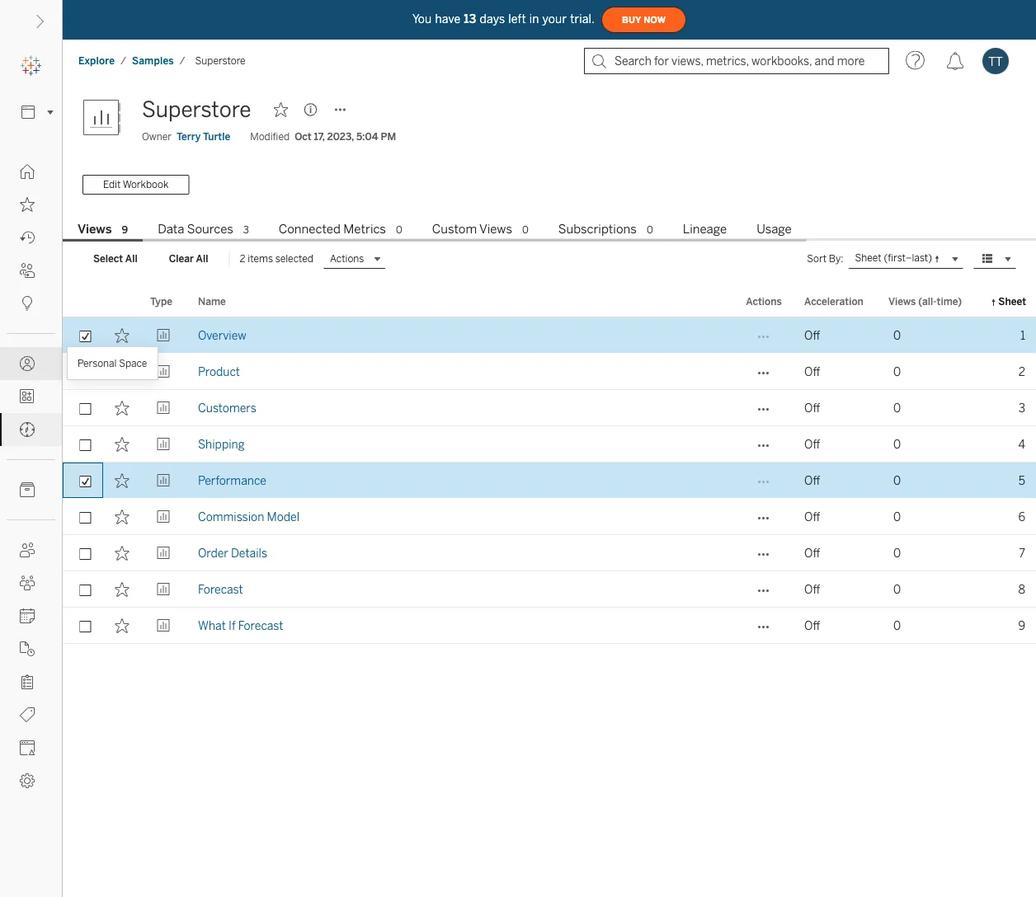 Task type: vqa. For each thing, say whether or not it's contained in the screenshot.
'Forecast' LINK
yes



Task type: locate. For each thing, give the bounding box(es) containing it.
1 vertical spatial actions
[[746, 295, 782, 307]]

superstore up terry turtle link
[[142, 97, 251, 123]]

owner
[[142, 131, 172, 143]]

all inside button
[[125, 253, 138, 265]]

1 vertical spatial forecast
[[238, 619, 283, 633]]

all right clear
[[196, 253, 208, 265]]

6
[[1018, 510, 1026, 524]]

0 vertical spatial 9
[[122, 224, 128, 236]]

off for 9
[[804, 619, 820, 633]]

clear all
[[169, 253, 208, 265]]

(all-
[[918, 295, 937, 307]]

3 up items
[[243, 224, 249, 236]]

off for 8
[[804, 583, 820, 596]]

0 for 9
[[894, 619, 901, 633]]

row containing customers
[[63, 390, 1036, 427]]

shipping link
[[198, 427, 245, 463]]

modified oct 17, 2023, 5:04 pm
[[250, 131, 396, 143]]

1 vertical spatial sheet
[[999, 295, 1026, 307]]

0 horizontal spatial actions
[[330, 253, 364, 265]]

row containing performance
[[63, 463, 1036, 499]]

1 vertical spatial view image
[[156, 546, 171, 561]]

0 horizontal spatial /
[[121, 55, 126, 67]]

1 vertical spatial superstore
[[142, 97, 251, 123]]

off for 4
[[804, 438, 820, 451]]

buy
[[622, 15, 641, 25]]

buy now
[[622, 15, 666, 25]]

views up select on the top left
[[78, 222, 112, 237]]

0 horizontal spatial sheet
[[855, 252, 882, 264]]

what
[[198, 619, 226, 633]]

2 down '1'
[[1019, 365, 1026, 379]]

0 for 2
[[894, 365, 901, 379]]

forecast right if
[[238, 619, 283, 633]]

connected
[[279, 222, 341, 237]]

1 horizontal spatial /
[[180, 55, 185, 67]]

1 view image from the top
[[156, 365, 171, 379]]

terry
[[177, 131, 201, 143]]

0 horizontal spatial 2
[[240, 253, 245, 265]]

order
[[198, 547, 228, 560]]

1 horizontal spatial all
[[196, 253, 208, 265]]

2 horizontal spatial views
[[889, 295, 916, 307]]

row
[[63, 318, 1036, 354], [63, 354, 1036, 390], [63, 390, 1036, 427], [63, 427, 1036, 463], [63, 463, 1036, 499], [63, 499, 1036, 535], [63, 535, 1036, 572], [63, 572, 1036, 608], [63, 608, 1036, 644]]

3 view image from the top
[[156, 437, 171, 452]]

sheet inside popup button
[[855, 252, 882, 264]]

0 vertical spatial view image
[[156, 328, 171, 343]]

model
[[267, 510, 300, 524]]

metrics
[[343, 222, 386, 237]]

all inside "button"
[[196, 253, 208, 265]]

17,
[[314, 131, 325, 143]]

sort
[[807, 253, 827, 265]]

selected
[[275, 253, 313, 265]]

sheet up '1'
[[999, 295, 1026, 307]]

sheet
[[855, 252, 882, 264], [999, 295, 1026, 307]]

all
[[125, 253, 138, 265], [196, 253, 208, 265]]

1 horizontal spatial sheet
[[999, 295, 1026, 307]]

grid
[[63, 286, 1036, 898]]

1 / from the left
[[121, 55, 126, 67]]

0 for 7
[[894, 547, 901, 560]]

explore / samples /
[[78, 55, 185, 67]]

3 up 4
[[1019, 401, 1026, 415]]

view image for order details
[[156, 546, 171, 561]]

view image left the product 'link'
[[156, 365, 171, 379]]

view image for forecast
[[156, 582, 171, 597]]

1 vertical spatial 2
[[1019, 365, 1026, 379]]

view image left commission
[[156, 510, 171, 525]]

4 row from the top
[[63, 427, 1036, 463]]

2 off from the top
[[804, 365, 820, 379]]

view image left what
[[156, 619, 171, 634]]

0 horizontal spatial all
[[125, 253, 138, 265]]

7 off from the top
[[804, 547, 820, 560]]

pm
[[381, 131, 396, 143]]

2 left items
[[240, 253, 245, 265]]

your
[[543, 12, 567, 26]]

order details
[[198, 547, 267, 560]]

1 horizontal spatial 9
[[1018, 619, 1026, 633]]

5 row from the top
[[63, 463, 1036, 499]]

forecast down order
[[198, 583, 243, 596]]

sheet (first–last)
[[855, 252, 932, 264]]

row containing commission model
[[63, 499, 1036, 535]]

customers link
[[198, 390, 256, 427]]

superstore element
[[190, 55, 250, 67]]

0 vertical spatial sheet
[[855, 252, 882, 264]]

3 off from the top
[[804, 401, 820, 415]]

edit workbook button
[[83, 175, 189, 195]]

2 all from the left
[[196, 253, 208, 265]]

off for 3
[[804, 401, 820, 415]]

sheet for sheet
[[999, 295, 1026, 307]]

Search for views, metrics, workbooks, and more text field
[[584, 48, 889, 74]]

9 down 8
[[1018, 619, 1026, 633]]

row containing order details
[[63, 535, 1036, 572]]

sheet (first–last) button
[[849, 249, 964, 269]]

views right custom
[[479, 222, 512, 237]]

overview
[[198, 329, 246, 342]]

view image
[[156, 365, 171, 379], [156, 401, 171, 416], [156, 437, 171, 452], [156, 474, 171, 488], [156, 510, 171, 525], [156, 619, 171, 634]]

0 horizontal spatial 3
[[243, 224, 249, 236]]

8 row from the top
[[63, 572, 1036, 608]]

0 vertical spatial 3
[[243, 224, 249, 236]]

view image left customers "link"
[[156, 401, 171, 416]]

navigation panel element
[[0, 50, 62, 798]]

1 horizontal spatial 3
[[1019, 401, 1026, 415]]

forecast
[[198, 583, 243, 596], [238, 619, 283, 633]]

oct
[[295, 131, 312, 143]]

9 up select all
[[122, 224, 128, 236]]

row group
[[63, 318, 1036, 644]]

5
[[1019, 474, 1026, 488]]

row containing shipping
[[63, 427, 1036, 463]]

1 horizontal spatial views
[[479, 222, 512, 237]]

off
[[804, 329, 820, 342], [804, 365, 820, 379], [804, 401, 820, 415], [804, 438, 820, 451], [804, 474, 820, 488], [804, 510, 820, 524], [804, 547, 820, 560], [804, 583, 820, 596], [804, 619, 820, 633]]

workbook image
[[83, 93, 132, 143]]

1 vertical spatial 9
[[1018, 619, 1026, 633]]

6 view image from the top
[[156, 619, 171, 634]]

edit
[[103, 179, 121, 191]]

2 vertical spatial view image
[[156, 582, 171, 597]]

performance link
[[198, 463, 266, 499]]

customers
[[198, 401, 256, 415]]

6 off from the top
[[804, 510, 820, 524]]

sheet right 'by:'
[[855, 252, 882, 264]]

explore link
[[78, 54, 116, 68]]

9 off from the top
[[804, 619, 820, 633]]

items
[[248, 253, 273, 265]]

4 view image from the top
[[156, 474, 171, 488]]

view image left performance link
[[156, 474, 171, 488]]

1 row from the top
[[63, 318, 1036, 354]]

/
[[121, 55, 126, 67], [180, 55, 185, 67]]

1 horizontal spatial 2
[[1019, 365, 1026, 379]]

2 for 2
[[1019, 365, 1026, 379]]

actions left 'acceleration'
[[746, 295, 782, 307]]

3 row from the top
[[63, 390, 1036, 427]]

views for views
[[78, 222, 112, 237]]

commission model
[[198, 510, 300, 524]]

1 off from the top
[[804, 329, 820, 342]]

view image left forecast link
[[156, 582, 171, 597]]

if
[[229, 619, 236, 633]]

clear all button
[[158, 249, 219, 269]]

views
[[78, 222, 112, 237], [479, 222, 512, 237], [889, 295, 916, 307]]

/ right samples
[[180, 55, 185, 67]]

by:
[[829, 253, 844, 265]]

view image
[[156, 328, 171, 343], [156, 546, 171, 561], [156, 582, 171, 597]]

2 row from the top
[[63, 354, 1036, 390]]

2 inside row
[[1019, 365, 1026, 379]]

/ right explore
[[121, 55, 126, 67]]

5 view image from the top
[[156, 510, 171, 525]]

1 all from the left
[[125, 253, 138, 265]]

all right select on the top left
[[125, 253, 138, 265]]

1 vertical spatial 3
[[1019, 401, 1026, 415]]

buy now button
[[602, 7, 687, 33]]

7 row from the top
[[63, 535, 1036, 572]]

view image down type
[[156, 328, 171, 343]]

views left the (all- on the top of the page
[[889, 295, 916, 307]]

2 view image from the top
[[156, 401, 171, 416]]

0 horizontal spatial 9
[[122, 224, 128, 236]]

0 vertical spatial 2
[[240, 253, 245, 265]]

view image left order
[[156, 546, 171, 561]]

0
[[396, 224, 402, 236], [522, 224, 529, 236], [647, 224, 653, 236], [894, 329, 901, 342], [894, 365, 901, 379], [894, 401, 901, 415], [894, 438, 901, 451], [894, 474, 901, 488], [894, 510, 901, 524], [894, 547, 901, 560], [894, 583, 901, 596], [894, 619, 901, 633]]

terry turtle link
[[177, 130, 230, 144]]

2 for 2 items selected
[[240, 253, 245, 265]]

lineage
[[683, 222, 727, 237]]

2 view image from the top
[[156, 546, 171, 561]]

workbook
[[123, 179, 169, 191]]

product
[[198, 365, 240, 379]]

usage
[[757, 222, 792, 237]]

5 off from the top
[[804, 474, 820, 488]]

0 vertical spatial actions
[[330, 253, 364, 265]]

commission model link
[[198, 499, 300, 535]]

view image for commission model
[[156, 510, 171, 525]]

time)
[[937, 295, 962, 307]]

3
[[243, 224, 249, 236], [1019, 401, 1026, 415]]

13
[[464, 12, 476, 26]]

4 off from the top
[[804, 438, 820, 451]]

superstore right samples link
[[195, 55, 246, 67]]

row group containing overview
[[63, 318, 1036, 644]]

3 view image from the top
[[156, 582, 171, 597]]

8 off from the top
[[804, 583, 820, 596]]

grid containing overview
[[63, 286, 1036, 898]]

6 row from the top
[[63, 499, 1036, 535]]

actions down 'connected metrics'
[[330, 253, 364, 265]]

off for 5
[[804, 474, 820, 488]]

actions
[[330, 253, 364, 265], [746, 295, 782, 307]]

1 horizontal spatial actions
[[746, 295, 782, 307]]

9 row from the top
[[63, 608, 1036, 644]]

view image left shipping link
[[156, 437, 171, 452]]

you have 13 days left in your trial.
[[412, 12, 595, 26]]

commission
[[198, 510, 264, 524]]

9
[[122, 224, 128, 236], [1018, 619, 1026, 633]]

3 inside sub-spaces tab list
[[243, 224, 249, 236]]

2
[[240, 253, 245, 265], [1019, 365, 1026, 379]]

1 view image from the top
[[156, 328, 171, 343]]

data sources
[[158, 222, 233, 237]]

view image for product
[[156, 365, 171, 379]]

turtle
[[203, 131, 230, 143]]

0 horizontal spatial views
[[78, 222, 112, 237]]



Task type: describe. For each thing, give the bounding box(es) containing it.
custom
[[432, 222, 477, 237]]

8
[[1019, 583, 1026, 596]]

9 inside sub-spaces tab list
[[122, 224, 128, 236]]

0 for 3
[[894, 401, 901, 415]]

type
[[150, 295, 172, 307]]

overview link
[[198, 318, 246, 354]]

product link
[[198, 354, 240, 390]]

row containing forecast
[[63, 572, 1036, 608]]

samples link
[[131, 54, 175, 68]]

2 items selected
[[240, 253, 313, 265]]

list view image
[[980, 252, 995, 266]]

(first–last)
[[884, 252, 932, 264]]

select all button
[[83, 249, 148, 269]]

owner terry turtle
[[142, 131, 230, 143]]

0 vertical spatial superstore
[[195, 55, 246, 67]]

row containing overview
[[63, 318, 1036, 354]]

what if forecast link
[[198, 608, 283, 644]]

forecast link
[[198, 572, 243, 608]]

custom views
[[432, 222, 512, 237]]

name
[[198, 295, 226, 307]]

clear
[[169, 253, 194, 265]]

view image for customers
[[156, 401, 171, 416]]

off for 6
[[804, 510, 820, 524]]

view image for overview
[[156, 328, 171, 343]]

2 / from the left
[[180, 55, 185, 67]]

all for select all
[[125, 253, 138, 265]]

subscriptions
[[558, 222, 637, 237]]

main navigation. press the up and down arrow keys to access links. element
[[0, 155, 62, 798]]

row containing what if forecast
[[63, 608, 1036, 644]]

select all
[[93, 253, 138, 265]]

off for 1
[[804, 329, 820, 342]]

1
[[1021, 329, 1026, 342]]

view image for what if forecast
[[156, 619, 171, 634]]

0 for 1
[[894, 329, 901, 342]]

trial.
[[570, 12, 595, 26]]

0 for 8
[[894, 583, 901, 596]]

sub-spaces tab list
[[63, 220, 1036, 242]]

in
[[529, 12, 539, 26]]

actions inside popup button
[[330, 253, 364, 265]]

3 inside row
[[1019, 401, 1026, 415]]

samples
[[132, 55, 174, 67]]

0 vertical spatial forecast
[[198, 583, 243, 596]]

view image for performance
[[156, 474, 171, 488]]

select
[[93, 253, 123, 265]]

details
[[231, 547, 267, 560]]

explore
[[78, 55, 115, 67]]

what if forecast
[[198, 619, 283, 633]]

connected metrics
[[279, 222, 386, 237]]

2023,
[[327, 131, 354, 143]]

have
[[435, 12, 461, 26]]

sources
[[187, 222, 233, 237]]

superstore inside main content
[[142, 97, 251, 123]]

views for views (all-time)
[[889, 295, 916, 307]]

row containing product
[[63, 354, 1036, 390]]

left
[[508, 12, 526, 26]]

view image for shipping
[[156, 437, 171, 452]]

order details link
[[198, 535, 267, 572]]

performance
[[198, 474, 266, 488]]

5:04
[[356, 131, 378, 143]]

0 for 5
[[894, 474, 901, 488]]

off for 7
[[804, 547, 820, 560]]

0 for 4
[[894, 438, 901, 451]]

acceleration
[[804, 295, 864, 307]]

you
[[412, 12, 432, 26]]

modified
[[250, 131, 290, 143]]

off for 2
[[804, 365, 820, 379]]

shipping
[[198, 438, 245, 451]]

data
[[158, 222, 184, 237]]

7
[[1019, 547, 1026, 560]]

4
[[1019, 438, 1026, 451]]

all for clear all
[[196, 253, 208, 265]]

now
[[644, 15, 666, 25]]

superstore main content
[[63, 83, 1036, 898]]

sort by:
[[807, 253, 844, 265]]

0 for 6
[[894, 510, 901, 524]]

edit workbook
[[103, 179, 169, 191]]

days
[[480, 12, 505, 26]]

actions button
[[323, 249, 386, 269]]

views (all-time)
[[889, 295, 962, 307]]

sheet for sheet (first–last)
[[855, 252, 882, 264]]



